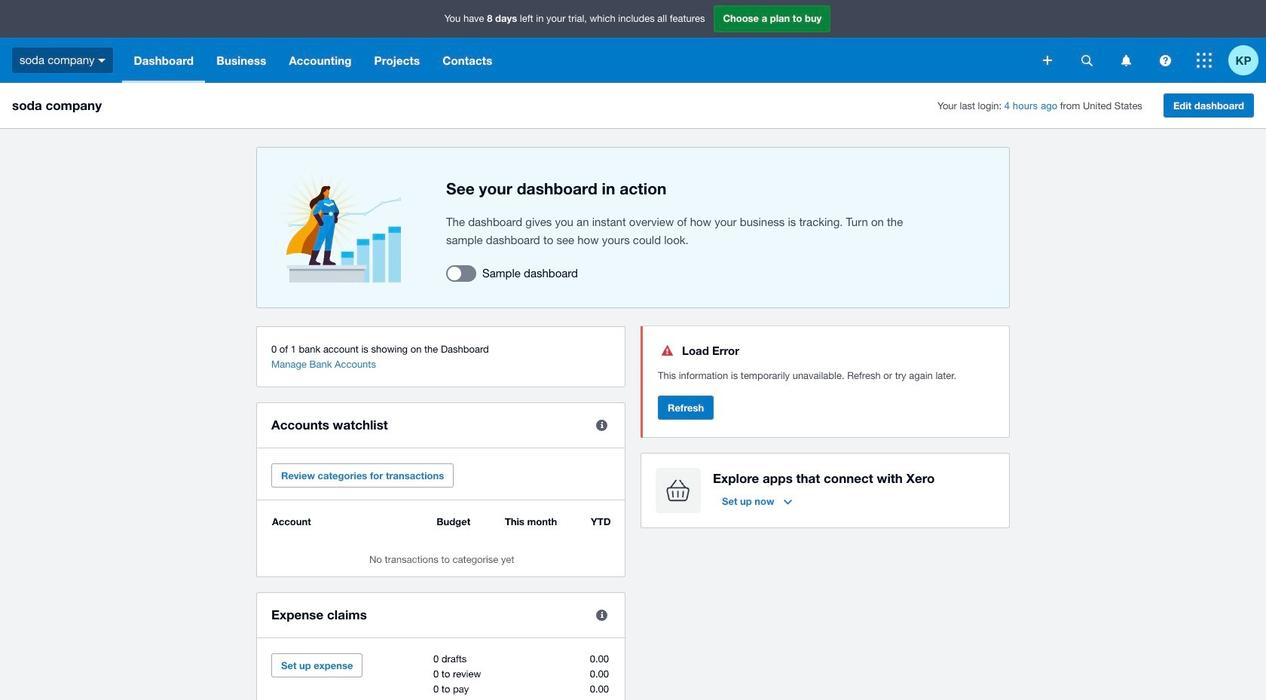 Task type: describe. For each thing, give the bounding box(es) containing it.
2 svg image from the left
[[1121, 55, 1131, 66]]

empty state of the accounts watchlist widget, featuring a 'review categories for transactions' button and a data-less table with headings 'account,' 'budget,' 'this month,' and 'ytd.' image
[[271, 516, 611, 565]]



Task type: vqa. For each thing, say whether or not it's contained in the screenshot.
Port
no



Task type: locate. For each thing, give the bounding box(es) containing it.
empty state of the expenses widget with a 'set up expense claims' button and a data-less table. image
[[271, 653, 611, 699]]

1 svg image from the left
[[1081, 55, 1093, 66]]

heading
[[682, 341, 740, 360]]

document
[[658, 360, 995, 384]]

svg image
[[1081, 55, 1093, 66], [1121, 55, 1131, 66]]

banner
[[0, 0, 1266, 83]]

svg image
[[1197, 53, 1212, 68], [1160, 55, 1171, 66], [1043, 56, 1052, 65], [98, 59, 106, 62]]

cartoon office workers image
[[280, 171, 401, 284]]

add-ons icon image
[[656, 468, 701, 513]]

1 horizontal spatial svg image
[[1121, 55, 1131, 66]]

0 horizontal spatial svg image
[[1081, 55, 1093, 66]]



